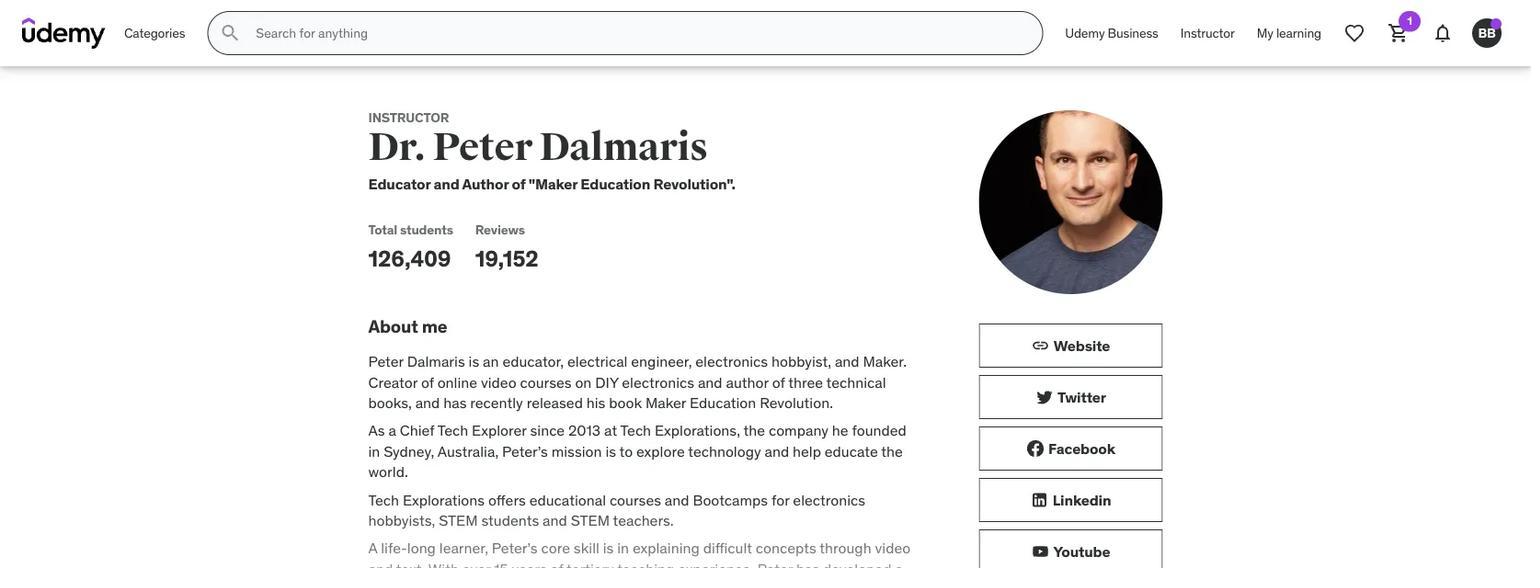 Task type: vqa. For each thing, say whether or not it's contained in the screenshot.
GR
no



Task type: describe. For each thing, give the bounding box(es) containing it.
with
[[428, 560, 459, 568]]

teaching
[[617, 560, 675, 568]]

he
[[832, 421, 849, 440]]

offers
[[488, 491, 526, 509]]

1 link
[[1377, 11, 1421, 55]]

explorer
[[472, 421, 527, 440]]

dalmaris inside peter dalmaris is an educator, electrical engineer, electronics hobbyist, and maker. creator of online video courses on diy electronics and author of three technical books, and has recently released his book maker education revolution. as a chief tech explorer since 2013 at tech explorations, the company he founded in sydney, australia, peter's mission is to explore technology and help educate the world. tech explorations offers educational courses and bootcamps for electronics hobbyists, stem students and stem teachers. a life-long learner, peter's core skill is in explaining difficult concepts through video and text. with over 15 years of tertiary teaching experience, peter has developed
[[407, 352, 465, 371]]

linkedin
[[1053, 491, 1112, 510]]

126,409
[[368, 244, 451, 272]]

of left three
[[772, 373, 785, 392]]

instructor dr. peter dalmaris educator and author of "maker education revolution".
[[368, 109, 736, 193]]

instructor link
[[1170, 11, 1246, 55]]

since
[[530, 421, 565, 440]]

of left online
[[421, 373, 434, 392]]

0 vertical spatial has
[[444, 393, 467, 412]]

developed
[[823, 560, 892, 568]]

a
[[389, 421, 396, 440]]

15
[[494, 560, 508, 568]]

0 horizontal spatial video
[[481, 373, 517, 392]]

Search for anything text field
[[252, 17, 1020, 49]]

help
[[793, 442, 821, 461]]

students inside peter dalmaris is an educator, electrical engineer, electronics hobbyist, and maker. creator of online video courses on diy electronics and author of three technical books, and has recently released his book maker education revolution. as a chief tech explorer since 2013 at tech explorations, the company he founded in sydney, australia, peter's mission is to explore technology and help educate the world. tech explorations offers educational courses and bootcamps for electronics hobbyists, stem students and stem teachers. a life-long learner, peter's core skill is in explaining difficult concepts through video and text. with over 15 years of tertiary teaching experience, peter has developed
[[482, 511, 539, 530]]

learning
[[1277, 25, 1322, 41]]

dr.
[[368, 123, 426, 171]]

engineer,
[[631, 352, 692, 371]]

total
[[368, 222, 397, 238]]

students inside total students 126,409
[[400, 222, 453, 238]]

small image for linkedin
[[1031, 491, 1049, 510]]

skill
[[574, 539, 600, 558]]

small image for twitter
[[1036, 388, 1054, 407]]

0 vertical spatial electronics
[[696, 352, 768, 371]]

educate
[[825, 442, 878, 461]]

years
[[512, 560, 547, 568]]

0 horizontal spatial peter
[[368, 352, 404, 371]]

youtube
[[1054, 542, 1111, 561]]

0 vertical spatial peter's
[[502, 442, 548, 461]]

total students 126,409
[[368, 222, 453, 272]]

over
[[462, 560, 491, 568]]

revolution.
[[760, 393, 833, 412]]

an
[[483, 352, 499, 371]]

world.
[[368, 463, 408, 481]]

teachers.
[[613, 511, 674, 530]]

of down core
[[551, 560, 563, 568]]

1 vertical spatial video
[[875, 539, 911, 558]]

udemy
[[1065, 25, 1105, 41]]

reviews 19,152
[[475, 222, 539, 272]]

three
[[788, 373, 823, 392]]

core
[[541, 539, 570, 558]]

1 vertical spatial is
[[606, 442, 616, 461]]

diy
[[595, 373, 619, 392]]

wishlist image
[[1344, 22, 1366, 44]]

his
[[587, 393, 606, 412]]

1 stem from the left
[[439, 511, 478, 530]]

founded
[[852, 421, 907, 440]]

reviews
[[475, 222, 525, 238]]

released
[[527, 393, 583, 412]]

creator
[[368, 373, 418, 392]]

19,152
[[475, 244, 539, 272]]

text.
[[396, 560, 425, 568]]

to
[[620, 442, 633, 461]]

twitter
[[1058, 388, 1107, 406]]

my
[[1257, 25, 1274, 41]]

sydney,
[[384, 442, 434, 461]]

technology
[[688, 442, 761, 461]]

explore
[[637, 442, 685, 461]]

1 horizontal spatial in
[[617, 539, 629, 558]]

about
[[368, 315, 418, 337]]

maker.
[[863, 352, 907, 371]]

peter dalmaris is an educator, electrical engineer, electronics hobbyist, and maker. creator of online video courses on diy electronics and author of three technical books, and has recently released his book maker education revolution. as a chief tech explorer since 2013 at tech explorations, the company he founded in sydney, australia, peter's mission is to explore technology and help educate the world. tech explorations offers educational courses and bootcamps for electronics hobbyists, stem students and stem teachers. a life-long learner, peter's core skill is in explaining difficult concepts through video and text. with over 15 years of tertiary teaching experience, peter has developed 
[[368, 352, 911, 568]]

bb
[[1479, 24, 1496, 41]]

small image for website
[[1032, 337, 1050, 355]]

youtube link
[[979, 530, 1163, 568]]

of inside instructor dr. peter dalmaris educator and author of "maker education revolution".
[[512, 175, 526, 193]]

notifications image
[[1432, 22, 1454, 44]]

instructor for instructor dr. peter dalmaris educator and author of "maker education revolution".
[[368, 109, 449, 126]]

linkedin link
[[979, 478, 1163, 522]]

explorations
[[403, 491, 485, 509]]

facebook link
[[979, 427, 1163, 471]]

experience,
[[678, 560, 754, 568]]

0 horizontal spatial tech
[[368, 491, 399, 509]]

long
[[407, 539, 436, 558]]

you have alerts image
[[1491, 18, 1502, 29]]

categories button
[[113, 11, 196, 55]]

"maker
[[529, 175, 578, 193]]

website
[[1054, 336, 1111, 355]]

concepts
[[756, 539, 817, 558]]

0 horizontal spatial courses
[[520, 373, 572, 392]]



Task type: locate. For each thing, give the bounding box(es) containing it.
stem down explorations
[[439, 511, 478, 530]]

1 horizontal spatial instructor
[[1181, 25, 1235, 41]]

in
[[368, 442, 380, 461], [617, 539, 629, 558]]

courses up teachers.
[[610, 491, 661, 509]]

0 vertical spatial in
[[368, 442, 380, 461]]

peter inside instructor dr. peter dalmaris educator and author of "maker education revolution".
[[433, 123, 532, 171]]

me
[[422, 315, 447, 337]]

electrical
[[568, 352, 628, 371]]

online
[[438, 373, 477, 392]]

video up developed at the right bottom of page
[[875, 539, 911, 558]]

2 stem from the left
[[571, 511, 610, 530]]

small image for youtube
[[1032, 543, 1050, 561]]

0 vertical spatial instructor
[[1181, 25, 1235, 41]]

small image left twitter
[[1036, 388, 1054, 407]]

1 vertical spatial dalmaris
[[407, 352, 465, 371]]

electronics
[[696, 352, 768, 371], [622, 373, 695, 392], [793, 491, 866, 509]]

0 horizontal spatial has
[[444, 393, 467, 412]]

small image inside twitter link
[[1036, 388, 1054, 407]]

1 vertical spatial small image
[[1036, 388, 1054, 407]]

udemy business
[[1065, 25, 1159, 41]]

peter
[[433, 123, 532, 171], [368, 352, 404, 371], [758, 560, 793, 568]]

educator,
[[503, 352, 564, 371]]

small image inside linkedin link
[[1031, 491, 1049, 510]]

as
[[368, 421, 385, 440]]

books,
[[368, 393, 412, 412]]

2 horizontal spatial tech
[[620, 421, 651, 440]]

technical
[[827, 373, 886, 392]]

1 vertical spatial education
[[690, 393, 756, 412]]

1 horizontal spatial the
[[881, 442, 903, 461]]

bootcamps for
[[693, 491, 790, 509]]

1 vertical spatial has
[[796, 560, 820, 568]]

0 vertical spatial small image
[[1032, 337, 1050, 355]]

author
[[726, 373, 769, 392]]

of right author
[[512, 175, 526, 193]]

1
[[1408, 14, 1413, 28]]

0 horizontal spatial the
[[744, 421, 765, 440]]

1 vertical spatial electronics
[[622, 373, 695, 392]]

0 vertical spatial the
[[744, 421, 765, 440]]

2 vertical spatial is
[[603, 539, 614, 558]]

categories
[[124, 25, 185, 41]]

is left 'an'
[[469, 352, 479, 371]]

education down author
[[690, 393, 756, 412]]

2 vertical spatial electronics
[[793, 491, 866, 509]]

0 vertical spatial video
[[481, 373, 517, 392]]

has down online
[[444, 393, 467, 412]]

revolution".
[[654, 175, 736, 193]]

company
[[769, 421, 829, 440]]

education inside peter dalmaris is an educator, electrical engineer, electronics hobbyist, and maker. creator of online video courses on diy electronics and author of three technical books, and has recently released his book maker education revolution. as a chief tech explorer since 2013 at tech explorations, the company he founded in sydney, australia, peter's mission is to explore technology and help educate the world. tech explorations offers educational courses and bootcamps for electronics hobbyists, stem students and stem teachers. a life-long learner, peter's core skill is in explaining difficult concepts through video and text. with over 15 years of tertiary teaching experience, peter has developed
[[690, 393, 756, 412]]

1 horizontal spatial video
[[875, 539, 911, 558]]

2 horizontal spatial peter
[[758, 560, 793, 568]]

difficult
[[703, 539, 752, 558]]

0 vertical spatial is
[[469, 352, 479, 371]]

0 vertical spatial dalmaris
[[539, 123, 708, 171]]

0 horizontal spatial dalmaris
[[407, 352, 465, 371]]

0 horizontal spatial education
[[581, 175, 650, 193]]

instructor up educator
[[368, 109, 449, 126]]

2 vertical spatial peter
[[758, 560, 793, 568]]

explaining
[[633, 539, 700, 558]]

australia,
[[438, 442, 499, 461]]

about me
[[368, 315, 447, 337]]

2013
[[568, 421, 601, 440]]

peter up creator
[[368, 352, 404, 371]]

1 vertical spatial peter's
[[492, 539, 538, 558]]

1 horizontal spatial courses
[[610, 491, 661, 509]]

recently
[[470, 393, 523, 412]]

hobbyist,
[[772, 352, 832, 371]]

small image
[[1027, 440, 1045, 458], [1032, 543, 1050, 561]]

students
[[400, 222, 453, 238], [482, 511, 539, 530]]

maker
[[646, 393, 686, 412]]

educational
[[530, 491, 606, 509]]

0 vertical spatial small image
[[1027, 440, 1045, 458]]

1 horizontal spatial education
[[690, 393, 756, 412]]

1 vertical spatial the
[[881, 442, 903, 461]]

students down offers
[[482, 511, 539, 530]]

small image for facebook
[[1027, 440, 1045, 458]]

dalmaris up online
[[407, 352, 465, 371]]

in up teaching
[[617, 539, 629, 558]]

udemy image
[[22, 17, 106, 49]]

dalmaris inside instructor dr. peter dalmaris educator and author of "maker education revolution".
[[539, 123, 708, 171]]

education
[[581, 175, 650, 193], [690, 393, 756, 412]]

video
[[481, 373, 517, 392], [875, 539, 911, 558]]

tech up australia,
[[438, 421, 468, 440]]

has
[[444, 393, 467, 412], [796, 560, 820, 568]]

the
[[744, 421, 765, 440], [881, 442, 903, 461]]

1 vertical spatial peter
[[368, 352, 404, 371]]

peter down concepts
[[758, 560, 793, 568]]

udemy business link
[[1054, 11, 1170, 55]]

my learning link
[[1246, 11, 1333, 55]]

instructor left my
[[1181, 25, 1235, 41]]

small image inside facebook link
[[1027, 440, 1045, 458]]

1 horizontal spatial tech
[[438, 421, 468, 440]]

1 horizontal spatial students
[[482, 511, 539, 530]]

small image
[[1032, 337, 1050, 355], [1036, 388, 1054, 407], [1031, 491, 1049, 510]]

instructor inside instructor dr. peter dalmaris educator and author of "maker education revolution".
[[368, 109, 449, 126]]

is right skill
[[603, 539, 614, 558]]

author
[[462, 175, 509, 193]]

electronics down engineer,
[[622, 373, 695, 392]]

1 horizontal spatial electronics
[[696, 352, 768, 371]]

at
[[604, 421, 617, 440]]

0 horizontal spatial in
[[368, 442, 380, 461]]

a
[[368, 539, 378, 558]]

2 horizontal spatial electronics
[[793, 491, 866, 509]]

through
[[820, 539, 872, 558]]

small image left website
[[1032, 337, 1050, 355]]

1 horizontal spatial has
[[796, 560, 820, 568]]

and inside instructor dr. peter dalmaris educator and author of "maker education revolution".
[[434, 175, 460, 193]]

business
[[1108, 25, 1159, 41]]

learner,
[[439, 539, 488, 558]]

stem
[[439, 511, 478, 530], [571, 511, 610, 530]]

book
[[609, 393, 642, 412]]

dr. peter dalmaris image
[[979, 110, 1163, 294]]

has down concepts
[[796, 560, 820, 568]]

in down as
[[368, 442, 380, 461]]

electronics up author
[[696, 352, 768, 371]]

explorations,
[[655, 421, 740, 440]]

0 vertical spatial courses
[[520, 373, 572, 392]]

stem up skill
[[571, 511, 610, 530]]

life-
[[381, 539, 407, 558]]

peter's down since
[[502, 442, 548, 461]]

is
[[469, 352, 479, 371], [606, 442, 616, 461], [603, 539, 614, 558]]

website link
[[979, 324, 1163, 368]]

0 horizontal spatial instructor
[[368, 109, 449, 126]]

chief
[[400, 421, 434, 440]]

small image inside youtube link
[[1032, 543, 1050, 561]]

my learning
[[1257, 25, 1322, 41]]

instructor for instructor
[[1181, 25, 1235, 41]]

1 vertical spatial instructor
[[368, 109, 449, 126]]

submit search image
[[219, 22, 241, 44]]

tertiary
[[567, 560, 614, 568]]

1 vertical spatial in
[[617, 539, 629, 558]]

the down founded
[[881, 442, 903, 461]]

video up recently
[[481, 373, 517, 392]]

small image left youtube
[[1032, 543, 1050, 561]]

1 vertical spatial small image
[[1032, 543, 1050, 561]]

dalmaris up "maker
[[539, 123, 708, 171]]

tech up to
[[620, 421, 651, 440]]

hobbyists,
[[368, 511, 435, 530]]

on
[[575, 373, 592, 392]]

education inside instructor dr. peter dalmaris educator and author of "maker education revolution".
[[581, 175, 650, 193]]

twitter link
[[979, 375, 1163, 419]]

small image inside the website link
[[1032, 337, 1050, 355]]

1 vertical spatial courses
[[610, 491, 661, 509]]

tech
[[438, 421, 468, 440], [620, 421, 651, 440], [368, 491, 399, 509]]

0 vertical spatial peter
[[433, 123, 532, 171]]

1 horizontal spatial peter
[[433, 123, 532, 171]]

0 vertical spatial students
[[400, 222, 453, 238]]

bb link
[[1465, 11, 1510, 55]]

of
[[512, 175, 526, 193], [421, 373, 434, 392], [772, 373, 785, 392], [551, 560, 563, 568]]

education right "maker
[[581, 175, 650, 193]]

facebook
[[1049, 439, 1116, 458]]

educator
[[368, 175, 431, 193]]

1 horizontal spatial stem
[[571, 511, 610, 530]]

students up 126,409
[[400, 222, 453, 238]]

0 horizontal spatial electronics
[[622, 373, 695, 392]]

1 vertical spatial students
[[482, 511, 539, 530]]

0 horizontal spatial stem
[[439, 511, 478, 530]]

peter up author
[[433, 123, 532, 171]]

the up technology
[[744, 421, 765, 440]]

electronics up the through
[[793, 491, 866, 509]]

instructor
[[1181, 25, 1235, 41], [368, 109, 449, 126]]

2 vertical spatial small image
[[1031, 491, 1049, 510]]

shopping cart with 1 item image
[[1388, 22, 1410, 44]]

0 horizontal spatial students
[[400, 222, 453, 238]]

peter's up 15
[[492, 539, 538, 558]]

courses up released
[[520, 373, 572, 392]]

1 horizontal spatial dalmaris
[[539, 123, 708, 171]]

tech up hobbyists,
[[368, 491, 399, 509]]

is left to
[[606, 442, 616, 461]]

small image left "facebook"
[[1027, 440, 1045, 458]]

0 vertical spatial education
[[581, 175, 650, 193]]

dalmaris
[[539, 123, 708, 171], [407, 352, 465, 371]]

small image left linkedin
[[1031, 491, 1049, 510]]



